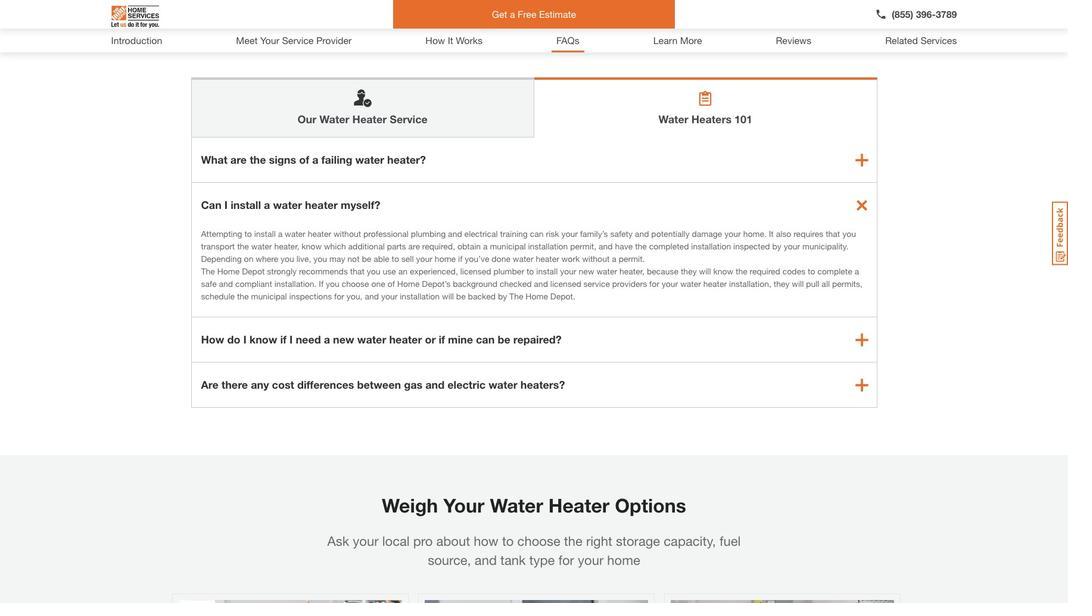 Task type: describe. For each thing, give the bounding box(es) containing it.
0 vertical spatial without
[[334, 229, 361, 239]]

(855) 396-3789 link
[[876, 7, 958, 21]]

provider
[[316, 35, 352, 46]]

2 vertical spatial install
[[537, 266, 558, 277]]

plumbing
[[411, 229, 446, 239]]

providers
[[613, 279, 647, 289]]

obtain
[[458, 241, 481, 252]]

0 vertical spatial service
[[282, 35, 314, 46]]

live,
[[297, 254, 311, 264]]

weigh
[[382, 495, 438, 517]]

home.
[[744, 229, 767, 239]]

complete
[[818, 266, 853, 277]]

can inside attempting to install a water heater without professional plumbing and electrical training can risk your family's safety and potentially damage your home.  it also requires that you transport the water heater, know which additional parts are required, obtain a municipal installation permit, and have the completed installation inspected by your municipality. depending on where you live, you may not be able to sell your home if you've done water heater work without a permit. the home depot strongly recommends that you use an experienced, licensed plumber to install your new water heater, because they will know the required codes to complete a safe and compliant installation.  if you choose one of home depot's background checked and licensed service providers for your water heater installation, they will pull all permits, schedule the municipal inspections for you, and your installation will be backed by the home depot.
[[530, 229, 544, 239]]

professional
[[364, 229, 409, 239]]

strongly
[[267, 266, 297, 277]]

any
[[251, 379, 269, 392]]

your for meet
[[260, 35, 280, 46]]

water up service
[[597, 266, 618, 277]]

checked
[[500, 279, 532, 289]]

heater left installation,
[[704, 279, 727, 289]]

repaired?
[[514, 333, 562, 346]]

1 vertical spatial by
[[498, 291, 507, 302]]

a down electrical
[[483, 241, 488, 252]]

can i install a water heater myself?
[[201, 198, 381, 212]]

your down one
[[381, 291, 398, 302]]

and inside ask your local pro about how to choose the right storage capacity, fuel source, and tank type for your home
[[475, 553, 497, 569]]

how do i know if i need a new water heater or if mine can be repaired?
[[201, 333, 562, 346]]

1 horizontal spatial water
[[490, 495, 544, 517]]

local
[[382, 534, 410, 550]]

of inside attempting to install a water heater without professional plumbing and electrical training can risk your family's safety and potentially damage your home.  it also requires that you transport the water heater, know which additional parts are required, obtain a municipal installation permit, and have the completed installation inspected by your municipality. depending on where you live, you may not be able to sell your home if you've done water heater work without a permit. the home depot strongly recommends that you use an experienced, licensed plumber to install your new water heater, because they will know the required codes to complete a safe and compliant installation.  if you choose one of home depot's background checked and licensed service providers for your water heater installation, they will pull all permits, schedule the municipal inspections for you, and your installation will be backed by the home depot.
[[388, 279, 395, 289]]

may
[[330, 254, 345, 264]]

permits,
[[833, 279, 863, 289]]

install for i
[[231, 198, 261, 212]]

plumber
[[494, 266, 525, 277]]

or
[[425, 333, 436, 346]]

0 vertical spatial it
[[448, 35, 454, 46]]

your right ask at the bottom left of the page
[[353, 534, 379, 550]]

how it works
[[426, 35, 483, 46]]

the left signs
[[250, 153, 266, 166]]

choose inside attempting to install a water heater without professional plumbing and electrical training can risk your family's safety and potentially damage your home.  it also requires that you transport the water heater, know which additional parts are required, obtain a municipal installation permit, and have the completed installation inspected by your municipality. depending on where you live, you may not be able to sell your home if you've done water heater work without a permit. the home depot strongly recommends that you use an experienced, licensed plumber to install your new water heater, because they will know the required codes to complete a safe and compliant installation.  if you choose one of home depot's background checked and licensed service providers for your water heater installation, they will pull all permits, schedule the municipal inspections for you, and your installation will be backed by the home depot.
[[342, 279, 369, 289]]

the up on
[[237, 241, 249, 252]]

to inside ask your local pro about how to choose the right storage capacity, fuel source, and tank type for your home
[[502, 534, 514, 550]]

(855) 396-3789
[[892, 8, 958, 20]]

one
[[372, 279, 386, 289]]

source,
[[428, 553, 471, 569]]

how
[[474, 534, 499, 550]]

inspections
[[289, 291, 332, 302]]

1 horizontal spatial the
[[510, 291, 524, 302]]

get
[[492, 8, 508, 20]]

asked
[[508, 30, 565, 53]]

free
[[518, 8, 537, 20]]

0 horizontal spatial they
[[681, 266, 697, 277]]

how for how do i know if i need a new water heater or if mine can be repaired?
[[201, 333, 224, 346]]

and up schedule
[[219, 279, 233, 289]]

0 vertical spatial of
[[299, 153, 309, 166]]

heater up which on the left of the page
[[308, 229, 331, 239]]

1 horizontal spatial by
[[773, 241, 782, 252]]

the down compliant
[[237, 291, 249, 302]]

water up live, at the left of the page
[[285, 229, 306, 239]]

work
[[562, 254, 580, 264]]

have
[[615, 241, 633, 252]]

0 horizontal spatial water
[[320, 113, 350, 126]]

home inside ask your local pro about how to choose the right storage capacity, fuel source, and tank type for your home
[[608, 553, 641, 569]]

to up pull
[[808, 266, 816, 277]]

0 vertical spatial municipal
[[490, 241, 526, 252]]

services
[[921, 35, 958, 46]]

new inside attempting to install a water heater without professional plumbing and electrical training can risk your family's safety and potentially damage your home.  it also requires that you transport the water heater, know which additional parts are required, obtain a municipal installation permit, and have the completed installation inspected by your municipality. depending on where you live, you may not be able to sell your home if you've done water heater work without a permit. the home depot strongly recommends that you use an experienced, licensed plumber to install your new water heater, because they will know the required codes to complete a safe and compliant installation.  if you choose one of home depot's background checked and licensed service providers for your water heater installation, they will pull all permits, schedule the municipal inspections for you, and your installation will be backed by the home depot.
[[579, 266, 595, 277]]

2 horizontal spatial will
[[792, 279, 804, 289]]

depot's
[[422, 279, 451, 289]]

water down completed
[[681, 279, 702, 289]]

you,
[[347, 291, 363, 302]]

electrical
[[465, 229, 498, 239]]

tank
[[501, 553, 526, 569]]

2 vertical spatial be
[[498, 333, 511, 346]]

0 horizontal spatial that
[[350, 266, 365, 277]]

capacity,
[[664, 534, 716, 550]]

how for how it works
[[426, 35, 445, 46]]

faqs
[[557, 35, 580, 46]]

1 horizontal spatial know
[[302, 241, 322, 252]]

1 horizontal spatial be
[[457, 291, 466, 302]]

(855)
[[892, 8, 914, 20]]

if inside attempting to install a water heater without professional plumbing and electrical training can risk your family's safety and potentially damage your home.  it also requires that you transport the water heater, know which additional parts are required, obtain a municipal installation permit, and have the completed installation inspected by your municipality. depending on where you live, you may not be able to sell your home if you've done water heater work without a permit. the home depot strongly recommends that you use an experienced, licensed plumber to install your new water heater, because they will know the required codes to complete a safe and compliant installation.  if you choose one of home depot's background checked and licensed service providers for your water heater installation, they will pull all permits, schedule the municipal inspections for you, and your installation will be backed by the home depot.
[[458, 254, 463, 264]]

for inside ask your local pro about how to choose the right storage capacity, fuel source, and tank type for your home
[[559, 553, 575, 569]]

safe
[[201, 279, 217, 289]]

because
[[647, 266, 679, 277]]

1 horizontal spatial installation
[[528, 241, 568, 252]]

396-
[[917, 8, 936, 20]]

your right "risk"
[[562, 229, 578, 239]]

learn more
[[654, 35, 702, 46]]

to up on
[[245, 229, 252, 239]]

not
[[348, 254, 360, 264]]

0 horizontal spatial if
[[280, 333, 287, 346]]

the up permit. in the right top of the page
[[636, 241, 647, 252]]

0 horizontal spatial heater
[[353, 113, 387, 126]]

0 horizontal spatial be
[[362, 254, 372, 264]]

an
[[399, 266, 408, 277]]

1 horizontal spatial if
[[439, 333, 445, 346]]

2 horizontal spatial installation
[[692, 241, 732, 252]]

pull
[[807, 279, 820, 289]]

inspected
[[734, 241, 770, 252]]

required
[[750, 266, 781, 277]]

a down have
[[612, 254, 617, 264]]

0 horizontal spatial installation
[[400, 291, 440, 302]]

attempting to install a water heater without professional plumbing and electrical training can risk your family's safety and potentially damage your home.  it also requires that you transport the water heater, know which additional parts are required, obtain a municipal installation permit, and have the completed installation inspected by your municipality. depending on where you live, you may not be able to sell your home if you've done water heater work without a permit. the home depot strongly recommends that you use an experienced, licensed plumber to install your new water heater, because they will know the required codes to complete a safe and compliant installation.  if you choose one of home depot's background checked and licensed service providers for your water heater installation, they will pull all permits, schedule the municipal inspections for you, and your installation will be backed by the home depot.
[[201, 229, 863, 302]]

failing
[[322, 153, 353, 166]]

pro
[[414, 534, 433, 550]]

ask
[[328, 534, 349, 550]]

a left failing
[[312, 153, 319, 166]]

which
[[324, 241, 346, 252]]

1 horizontal spatial they
[[774, 279, 790, 289]]

training
[[500, 229, 528, 239]]

do
[[227, 333, 241, 346]]

and up obtain
[[448, 229, 462, 239]]

mine
[[448, 333, 473, 346]]

depot
[[242, 266, 265, 277]]

2 vertical spatial know
[[250, 333, 277, 346]]

you've
[[465, 254, 490, 264]]

installation,
[[730, 279, 772, 289]]

1 horizontal spatial home
[[397, 279, 420, 289]]

water down signs
[[273, 198, 302, 212]]

a down signs
[[264, 198, 270, 212]]

fuel
[[720, 534, 741, 550]]

and down one
[[365, 291, 379, 302]]

0 vertical spatial home
[[217, 266, 240, 277]]

your down also
[[784, 241, 801, 252]]

a home depot water heater technician installing a water heater image
[[179, 601, 402, 604]]

schedule
[[201, 291, 235, 302]]

gas
[[404, 379, 423, 392]]

if
[[319, 279, 324, 289]]

transport
[[201, 241, 235, 252]]

can
[[201, 198, 222, 212]]

cost
[[272, 379, 294, 392]]

heater left myself?
[[305, 198, 338, 212]]

between
[[357, 379, 401, 392]]

the up installation,
[[736, 266, 748, 277]]

2 horizontal spatial water
[[659, 113, 689, 126]]

water up plumber
[[513, 254, 534, 264]]

there
[[222, 379, 248, 392]]

signs
[[269, 153, 296, 166]]

frequently
[[407, 30, 503, 53]]

1 vertical spatial can
[[476, 333, 495, 346]]

water right the electric
[[489, 379, 518, 392]]

and right gas
[[426, 379, 445, 392]]

2 horizontal spatial for
[[650, 279, 660, 289]]

damage
[[692, 229, 723, 239]]

the inside ask your local pro about how to choose the right storage capacity, fuel source, and tank type for your home
[[564, 534, 583, 550]]

your down right
[[578, 553, 604, 569]]



Task type: locate. For each thing, give the bounding box(es) containing it.
know up installation,
[[714, 266, 734, 277]]

need
[[296, 333, 321, 346]]

2 vertical spatial home
[[526, 291, 548, 302]]

0 horizontal spatial can
[[476, 333, 495, 346]]

choose
[[342, 279, 369, 289], [518, 534, 561, 550]]

installation down depot's
[[400, 291, 440, 302]]

i right can
[[225, 198, 228, 212]]

1 vertical spatial without
[[582, 254, 610, 264]]

1 vertical spatial are
[[409, 241, 420, 252]]

water right our
[[320, 113, 350, 126]]

type
[[530, 553, 555, 569]]

1 vertical spatial they
[[774, 279, 790, 289]]

0 vertical spatial will
[[700, 266, 711, 277]]

how left the works
[[426, 35, 445, 46]]

that
[[826, 229, 841, 239], [350, 266, 365, 277]]

they
[[681, 266, 697, 277], [774, 279, 790, 289]]

a home depot technician bringing in a new tank water heater image
[[425, 601, 648, 604]]

0 horizontal spatial for
[[334, 291, 344, 302]]

will down codes
[[792, 279, 804, 289]]

0 horizontal spatial service
[[282, 35, 314, 46]]

are there any cost differences between gas and electric water heaters?
[[201, 379, 565, 392]]

1 vertical spatial that
[[350, 266, 365, 277]]

choose up the you,
[[342, 279, 369, 289]]

service
[[584, 279, 610, 289]]

1 horizontal spatial i
[[243, 333, 247, 346]]

permit,
[[571, 241, 597, 252]]

they right because
[[681, 266, 697, 277]]

related services
[[886, 35, 958, 46]]

additional
[[348, 241, 385, 252]]

codes
[[783, 266, 806, 277]]

101
[[735, 113, 753, 126]]

0 vertical spatial know
[[302, 241, 322, 252]]

introduction
[[111, 35, 162, 46]]

also
[[776, 229, 792, 239]]

water up where at the top of page
[[251, 241, 272, 252]]

new
[[579, 266, 595, 277], [333, 333, 355, 346]]

do it for you logo image
[[111, 1, 159, 33]]

2 vertical spatial will
[[442, 291, 454, 302]]

1 vertical spatial choose
[[518, 534, 561, 550]]

home down checked at the left
[[526, 291, 548, 302]]

water
[[320, 113, 350, 126], [659, 113, 689, 126], [490, 495, 544, 517]]

municipal down training
[[490, 241, 526, 252]]

your left home.
[[725, 229, 741, 239]]

install up depot. at right
[[537, 266, 558, 277]]

and right checked at the left
[[534, 279, 548, 289]]

home down 'storage'
[[608, 553, 641, 569]]

1 horizontal spatial are
[[409, 241, 420, 252]]

1 horizontal spatial of
[[388, 279, 395, 289]]

1 vertical spatial home
[[608, 553, 641, 569]]

choose up type
[[518, 534, 561, 550]]

1 vertical spatial for
[[334, 291, 344, 302]]

electric
[[448, 379, 486, 392]]

0 vertical spatial licensed
[[461, 266, 491, 277]]

installation down "risk"
[[528, 241, 568, 252]]

if down obtain
[[458, 254, 463, 264]]

0 horizontal spatial by
[[498, 291, 507, 302]]

licensed up depot. at right
[[551, 279, 582, 289]]

by down also
[[773, 241, 782, 252]]

all
[[822, 279, 830, 289]]

1 horizontal spatial without
[[582, 254, 610, 264]]

0 horizontal spatial new
[[333, 333, 355, 346]]

your down work
[[560, 266, 577, 277]]

new right need
[[333, 333, 355, 346]]

for left the you,
[[334, 291, 344, 302]]

by
[[773, 241, 782, 252], [498, 291, 507, 302]]

our water heater service
[[298, 113, 428, 126]]

1 horizontal spatial that
[[826, 229, 841, 239]]

service left provider
[[282, 35, 314, 46]]

install
[[231, 198, 261, 212], [254, 229, 276, 239], [537, 266, 558, 277]]

0 horizontal spatial know
[[250, 333, 277, 346]]

install for to
[[254, 229, 276, 239]]

heater left or
[[389, 333, 422, 346]]

frequently asked questions
[[407, 30, 662, 53]]

0 vertical spatial install
[[231, 198, 261, 212]]

risk
[[546, 229, 559, 239]]

heater?
[[388, 153, 426, 166]]

and down family's
[[599, 241, 613, 252]]

0 horizontal spatial i
[[225, 198, 228, 212]]

use
[[383, 266, 396, 277]]

1 horizontal spatial can
[[530, 229, 544, 239]]

your up the experienced,
[[416, 254, 433, 264]]

service up heater?
[[390, 113, 428, 126]]

2 horizontal spatial know
[[714, 266, 734, 277]]

ask your local pro about how to choose the right storage capacity, fuel source, and tank type for your home
[[328, 534, 741, 569]]

a up where at the top of page
[[278, 229, 283, 239]]

know up live, at the left of the page
[[302, 241, 322, 252]]

1 horizontal spatial heater,
[[620, 266, 645, 277]]

1 horizontal spatial service
[[390, 113, 428, 126]]

2 vertical spatial for
[[559, 553, 575, 569]]

your up the about
[[444, 495, 485, 517]]

if left need
[[280, 333, 287, 346]]

can left "risk"
[[530, 229, 544, 239]]

water left the heaters
[[659, 113, 689, 126]]

choose inside ask your local pro about how to choose the right storage capacity, fuel source, and tank type for your home
[[518, 534, 561, 550]]

0 horizontal spatial municipal
[[251, 291, 287, 302]]

you right "if"
[[326, 279, 340, 289]]

what
[[201, 153, 228, 166]]

are up sell
[[409, 241, 420, 252]]

where
[[256, 254, 278, 264]]

water
[[356, 153, 385, 166], [273, 198, 302, 212], [285, 229, 306, 239], [251, 241, 272, 252], [513, 254, 534, 264], [597, 266, 618, 277], [681, 279, 702, 289], [357, 333, 387, 346], [489, 379, 518, 392]]

0 horizontal spatial of
[[299, 153, 309, 166]]

compliant
[[235, 279, 272, 289]]

a up permits, on the right top
[[855, 266, 860, 277]]

you up recommends
[[314, 254, 327, 264]]

2 horizontal spatial i
[[290, 333, 293, 346]]

what are the signs of a failing water heater?
[[201, 153, 426, 166]]

service
[[282, 35, 314, 46], [390, 113, 428, 126]]

they down codes
[[774, 279, 790, 289]]

home down the an on the left top of the page
[[397, 279, 420, 289]]

2 horizontal spatial home
[[526, 291, 548, 302]]

how left do
[[201, 333, 224, 346]]

of right signs
[[299, 153, 309, 166]]

can
[[530, 229, 544, 239], [476, 333, 495, 346]]

1 vertical spatial your
[[444, 495, 485, 517]]

1 horizontal spatial municipal
[[490, 241, 526, 252]]

1 horizontal spatial choose
[[518, 534, 561, 550]]

0 horizontal spatial the
[[201, 266, 215, 277]]

1 vertical spatial be
[[457, 291, 466, 302]]

a inside get a free estimate button
[[510, 8, 515, 20]]

myself?
[[341, 198, 381, 212]]

1 horizontal spatial for
[[559, 553, 575, 569]]

1 horizontal spatial it
[[769, 229, 774, 239]]

1 vertical spatial know
[[714, 266, 734, 277]]

i right do
[[243, 333, 247, 346]]

family's
[[580, 229, 608, 239]]

i left need
[[290, 333, 293, 346]]

to left sell
[[392, 254, 399, 264]]

will
[[700, 266, 711, 277], [792, 279, 804, 289], [442, 291, 454, 302]]

your
[[260, 35, 280, 46], [444, 495, 485, 517]]

are right what on the top left
[[231, 153, 247, 166]]

water up between
[[357, 333, 387, 346]]

a
[[510, 8, 515, 20], [312, 153, 319, 166], [264, 198, 270, 212], [278, 229, 283, 239], [483, 241, 488, 252], [612, 254, 617, 264], [855, 266, 860, 277], [324, 333, 330, 346]]

licensed up background
[[461, 266, 491, 277]]

a right get
[[510, 8, 515, 20]]

will down damage at the right of the page
[[700, 266, 711, 277]]

and right safety
[[635, 229, 649, 239]]

installation down damage at the right of the page
[[692, 241, 732, 252]]

by down checked at the left
[[498, 291, 507, 302]]

1 horizontal spatial new
[[579, 266, 595, 277]]

2 horizontal spatial if
[[458, 254, 463, 264]]

be
[[362, 254, 372, 264], [457, 291, 466, 302], [498, 333, 511, 346]]

heaters?
[[521, 379, 565, 392]]

backed
[[468, 291, 496, 302]]

done
[[492, 254, 511, 264]]

1 vertical spatial heater
[[549, 495, 610, 517]]

new up service
[[579, 266, 595, 277]]

able
[[374, 254, 390, 264]]

without down permit,
[[582, 254, 610, 264]]

1 horizontal spatial heater
[[549, 495, 610, 517]]

are inside attempting to install a water heater without professional plumbing and electrical training can risk your family's safety and potentially damage your home.  it also requires that you transport the water heater, know which additional parts are required, obtain a municipal installation permit, and have the completed installation inspected by your municipality. depending on where you live, you may not be able to sell your home if you've done water heater work without a permit. the home depot strongly recommends that you use an experienced, licensed plumber to install your new water heater, because they will know the required codes to complete a safe and compliant installation.  if you choose one of home depot's background checked and licensed service providers for your water heater installation, they will pull all permits, schedule the municipal inspections for you, and your installation will be backed by the home depot.
[[409, 241, 420, 252]]

1 vertical spatial new
[[333, 333, 355, 346]]

the up safe
[[201, 266, 215, 277]]

it inside attempting to install a water heater without professional plumbing and electrical training can risk your family's safety and potentially damage your home.  it also requires that you transport the water heater, know which additional parts are required, obtain a municipal installation permit, and have the completed installation inspected by your municipality. depending on where you live, you may not be able to sell your home if you've done water heater work without a permit. the home depot strongly recommends that you use an experienced, licensed plumber to install your new water heater, because they will know the required codes to complete a safe and compliant installation.  if you choose one of home depot's background checked and licensed service providers for your water heater installation, they will pull all permits, schedule the municipal inspections for you, and your installation will be backed by the home depot.
[[769, 229, 774, 239]]

reviews
[[776, 35, 812, 46]]

heater
[[353, 113, 387, 126], [549, 495, 610, 517]]

0 horizontal spatial heater,
[[274, 241, 299, 252]]

home down required,
[[435, 254, 456, 264]]

1 horizontal spatial how
[[426, 35, 445, 46]]

how
[[426, 35, 445, 46], [201, 333, 224, 346]]

a right need
[[324, 333, 330, 346]]

storage
[[616, 534, 661, 550]]

0 vertical spatial the
[[201, 266, 215, 277]]

heater, up live, at the left of the page
[[274, 241, 299, 252]]

differences
[[297, 379, 354, 392]]

background
[[453, 279, 498, 289]]

1 horizontal spatial home
[[608, 553, 641, 569]]

install right can
[[231, 198, 261, 212]]

0 vertical spatial new
[[579, 266, 595, 277]]

0 vertical spatial choose
[[342, 279, 369, 289]]

weigh your water heater options
[[382, 495, 687, 517]]

are
[[201, 379, 219, 392]]

for down because
[[650, 279, 660, 289]]

1 horizontal spatial your
[[444, 495, 485, 517]]

be down background
[[457, 291, 466, 302]]

heater left work
[[536, 254, 560, 264]]

i
[[225, 198, 228, 212], [243, 333, 247, 346], [290, 333, 293, 346]]

feedback link image
[[1053, 201, 1069, 266]]

1 horizontal spatial licensed
[[551, 279, 582, 289]]

1 vertical spatial it
[[769, 229, 774, 239]]

for
[[650, 279, 660, 289], [334, 291, 344, 302], [559, 553, 575, 569]]

1 vertical spatial how
[[201, 333, 224, 346]]

recommends
[[299, 266, 348, 277]]

1 vertical spatial of
[[388, 279, 395, 289]]

0 vertical spatial that
[[826, 229, 841, 239]]

water heaters 101
[[659, 113, 753, 126]]

to up tank
[[502, 534, 514, 550]]

of down use
[[388, 279, 395, 289]]

you up one
[[367, 266, 381, 277]]

your down because
[[662, 279, 678, 289]]

it
[[448, 35, 454, 46], [769, 229, 774, 239]]

0 horizontal spatial are
[[231, 153, 247, 166]]

0 vertical spatial heater
[[353, 113, 387, 126]]

know right do
[[250, 333, 277, 346]]

0 horizontal spatial choose
[[342, 279, 369, 289]]

municipal down compliant
[[251, 291, 287, 302]]

requires
[[794, 229, 824, 239]]

right
[[586, 534, 613, 550]]

you up the municipality.
[[843, 229, 857, 239]]

heater
[[305, 198, 338, 212], [308, 229, 331, 239], [536, 254, 560, 264], [704, 279, 727, 289], [389, 333, 422, 346]]

0 horizontal spatial it
[[448, 35, 454, 46]]

water up how
[[490, 495, 544, 517]]

water right failing
[[356, 153, 385, 166]]

safety
[[611, 229, 633, 239]]

municipality.
[[803, 241, 849, 252]]

your for weigh
[[444, 495, 485, 517]]

depot.
[[551, 291, 576, 302]]

potentially
[[652, 229, 690, 239]]

heater, down permit. in the right top of the page
[[620, 266, 645, 277]]

0 vertical spatial they
[[681, 266, 697, 277]]

heaters
[[692, 113, 732, 126]]

you up strongly
[[281, 254, 294, 264]]

0 vertical spatial heater,
[[274, 241, 299, 252]]

home inside attempting to install a water heater without professional plumbing and electrical training can risk your family's safety and potentially damage your home.  it also requires that you transport the water heater, know which additional parts are required, obtain a municipal installation permit, and have the completed installation inspected by your municipality. depending on where you live, you may not be able to sell your home if you've done water heater work without a permit. the home depot strongly recommends that you use an experienced, licensed plumber to install your new water heater, because they will know the required codes to complete a safe and compliant installation.  if you choose one of home depot's background checked and licensed service providers for your water heater installation, they will pull all permits, schedule the municipal inspections for you, and your installation will be backed by the home depot.
[[435, 254, 456, 264]]

without up which on the left of the page
[[334, 229, 361, 239]]

municipal
[[490, 241, 526, 252], [251, 291, 287, 302]]

install up where at the top of page
[[254, 229, 276, 239]]

a home depot technician installing a new tankless water heater image
[[671, 601, 894, 604]]

0 vertical spatial can
[[530, 229, 544, 239]]

1 vertical spatial municipal
[[251, 291, 287, 302]]

0 vertical spatial be
[[362, 254, 372, 264]]

0 vertical spatial by
[[773, 241, 782, 252]]

0 horizontal spatial licensed
[[461, 266, 491, 277]]

sell
[[402, 254, 414, 264]]

0 horizontal spatial your
[[260, 35, 280, 46]]

1 vertical spatial home
[[397, 279, 420, 289]]

estimate
[[539, 8, 577, 20]]

to up checked at the left
[[527, 266, 534, 277]]

0 vertical spatial for
[[650, 279, 660, 289]]

our
[[298, 113, 317, 126]]

2 horizontal spatial be
[[498, 333, 511, 346]]

0 horizontal spatial will
[[442, 291, 454, 302]]

0 vertical spatial how
[[426, 35, 445, 46]]

installation.
[[275, 279, 317, 289]]

meet
[[236, 35, 258, 46]]

about
[[437, 534, 470, 550]]

parts
[[387, 241, 406, 252]]

your right meet
[[260, 35, 280, 46]]

that up the municipality.
[[826, 229, 841, 239]]

questions
[[570, 30, 662, 53]]

it left also
[[769, 229, 774, 239]]

1 vertical spatial heater,
[[620, 266, 645, 277]]



Task type: vqa. For each thing, say whether or not it's contained in the screenshot.
the right I
yes



